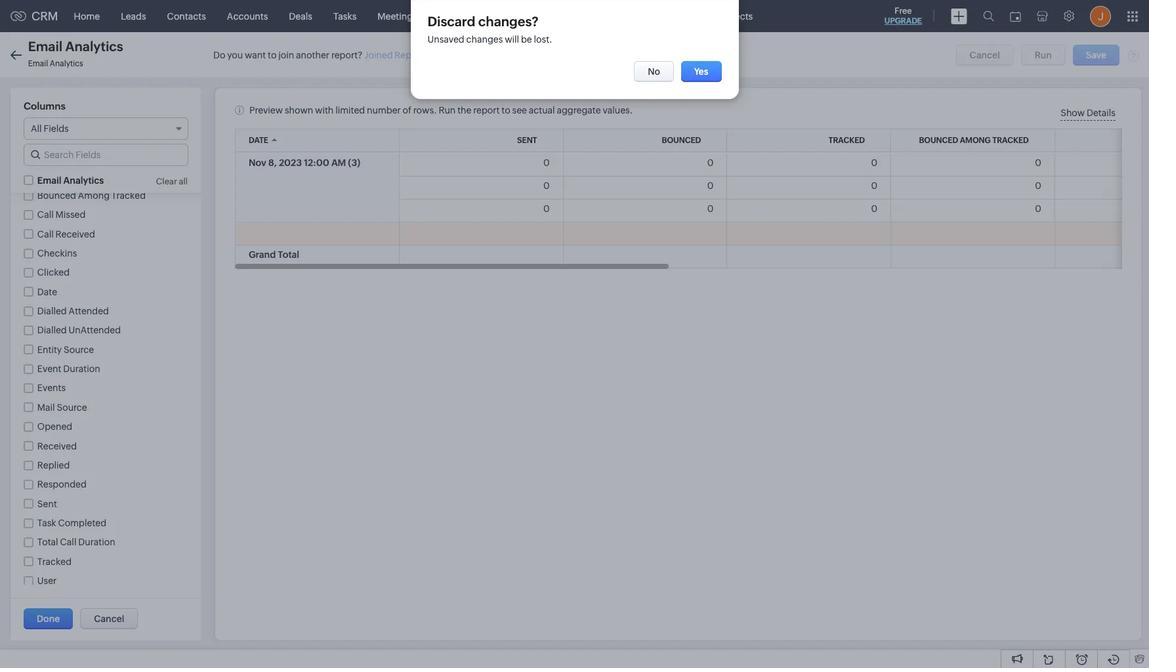 Task type: describe. For each thing, give the bounding box(es) containing it.
sum of bounced
[[37, 466, 108, 476]]

task completed
[[37, 518, 106, 528]]

you
[[227, 50, 243, 60]]

free upgrade
[[885, 6, 922, 26]]

0 vertical spatial received
[[56, 229, 95, 239]]

call for call received
[[37, 229, 54, 239]]

0 vertical spatial email analytics
[[28, 39, 123, 54]]

entity source
[[37, 344, 94, 355]]

show details
[[1061, 108, 1116, 118]]

of for sum of opened
[[59, 505, 68, 516]]

limited
[[335, 105, 365, 116]]

dialled for dialled attended
[[37, 306, 67, 316]]

selected
[[67, 400, 105, 411]]

more
[[95, 310, 117, 320]]

done button
[[24, 608, 73, 629]]

am for 0
[[331, 158, 346, 168]]

rows.
[[413, 105, 437, 116]]

missed
[[56, 210, 86, 220]]

campaigns link
[[524, 0, 594, 32]]

changes
[[466, 34, 503, 45]]

nov for 0
[[249, 158, 266, 168]]

accounts link
[[216, 0, 278, 32]]

attended
[[69, 306, 109, 316]]

run button
[[1021, 44, 1066, 65]]

checkins
[[37, 248, 77, 259]]

source for mail source
[[57, 402, 87, 413]]

done
[[37, 614, 60, 624]]

task
[[37, 518, 56, 528]]

0 vertical spatial email
[[28, 39, 62, 54]]

source for entity source
[[64, 344, 94, 355]]

no group selected
[[24, 400, 105, 411]]

1 vertical spatial duration
[[78, 537, 115, 547]]

12:00 for 0
[[304, 158, 329, 168]]

of for sum of tracked
[[59, 486, 68, 496]]

do
[[213, 50, 225, 60]]

campaigns
[[534, 11, 583, 21]]

nov 8, 2023 12:00 am (3) for 0
[[249, 158, 361, 168]]

sum for sum of bounced
[[37, 466, 57, 476]]

upgrade
[[885, 16, 922, 26]]

call for call missed
[[37, 210, 54, 220]]

call missed
[[37, 210, 86, 220]]

another
[[296, 50, 329, 60]]

yes
[[694, 66, 708, 77]]

sum for sum of opened
[[37, 505, 57, 516]]

of for sum of sent
[[59, 446, 68, 457]]

dialled unattended
[[37, 325, 121, 336]]

contacts
[[167, 11, 206, 21]]

with
[[315, 105, 334, 116]]

0 vertical spatial opened
[[37, 248, 72, 259]]

sum for sum of tracked
[[37, 486, 57, 496]]

crm link
[[11, 9, 58, 23]]

of left rows.
[[403, 105, 411, 116]]

preview shown with limited number of rows. run the report to see actual aggregate values.
[[249, 105, 633, 116]]

sum of sent
[[37, 446, 89, 457]]

show
[[1061, 108, 1085, 118]]

projects link
[[708, 0, 763, 32]]

tasks link
[[323, 0, 367, 32]]

calls link
[[428, 0, 469, 32]]

1 vertical spatial columns
[[24, 147, 66, 158]]

dialled attended
[[37, 306, 109, 316]]

event
[[37, 364, 61, 374]]

total call duration
[[37, 537, 115, 547]]

see
[[512, 105, 527, 116]]

reports
[[480, 11, 513, 21]]

contacts link
[[157, 0, 216, 32]]

replied
[[37, 460, 70, 470]]

unattended
[[69, 325, 121, 336]]

shown
[[285, 105, 313, 116]]

do you want to join another report?
[[213, 50, 363, 60]]

0 vertical spatial columns
[[24, 100, 66, 112]]

run inside button
[[1035, 50, 1052, 60]]

aggregate columns
[[24, 424, 118, 435]]

2023 for 0
[[279, 158, 302, 168]]

8, for grand total
[[268, 158, 277, 168]]

report?
[[331, 50, 363, 60]]

(3) for grand total
[[348, 158, 361, 168]]

nov 8, 2023 12:00 am (3) for grand total
[[249, 158, 361, 168]]

sum of tracked
[[37, 486, 104, 496]]

aggregate
[[557, 105, 601, 116]]

changes?
[[478, 14, 539, 29]]

sum of bounced among tracked
[[37, 525, 178, 536]]

no for no group selected
[[24, 400, 36, 411]]

Search Fields text field
[[24, 144, 188, 165]]

meetings
[[378, 11, 417, 21]]

1 vertical spatial cancel button
[[80, 608, 138, 629]]

sum for sum of sent
[[37, 446, 57, 457]]

2 vertical spatial opened
[[70, 505, 105, 516]]

of for sum of bounced
[[59, 466, 68, 476]]

no for no
[[648, 66, 660, 77]]

dialled for dialled unattended
[[37, 325, 67, 336]]

leads link
[[110, 0, 157, 32]]

home
[[74, 11, 100, 21]]

save button
[[1073, 44, 1120, 65]]

reports link
[[469, 0, 524, 32]]

discard
[[428, 14, 475, 29]]

accounts
[[227, 11, 268, 21]]

free
[[895, 6, 912, 16]]



Task type: vqa. For each thing, say whether or not it's contained in the screenshot.
Sum of Opened
yes



Task type: locate. For each thing, give the bounding box(es) containing it.
cancel button
[[956, 44, 1014, 65], [80, 608, 138, 629]]

2 dialled from the top
[[37, 325, 67, 336]]

1 vertical spatial email analytics
[[37, 175, 104, 186]]

1 vertical spatial cancel
[[94, 614, 124, 624]]

1 vertical spatial dialled
[[37, 325, 67, 336]]

run left the at the top left
[[439, 105, 456, 116]]

be
[[521, 34, 532, 45]]

email analytics up missed
[[37, 175, 104, 186]]

sum up responded
[[37, 466, 57, 476]]

values.
[[603, 105, 633, 116]]

analytics down search fields text field
[[63, 175, 104, 186]]

no left "yes" 'button' in the right of the page
[[648, 66, 660, 77]]

2 vertical spatial call
[[60, 537, 76, 547]]

duration down sum of bounced among tracked
[[78, 537, 115, 547]]

deals
[[289, 11, 312, 21]]

1 sum from the top
[[37, 446, 57, 457]]

analytics down home at the left top of the page
[[65, 39, 123, 54]]

lost.
[[534, 34, 552, 45]]

among
[[960, 136, 991, 145], [960, 136, 991, 145], [78, 190, 110, 201], [78, 228, 110, 239], [110, 525, 142, 536]]

source up 'aggregate columns'
[[57, 402, 87, 413]]

groups up selected
[[63, 382, 97, 393]]

tasks
[[333, 11, 357, 21]]

cancel right done button
[[94, 614, 124, 624]]

am for grand total
[[331, 158, 346, 168]]

sum
[[37, 446, 57, 457], [37, 466, 57, 476], [37, 486, 57, 496], [37, 505, 57, 516], [37, 525, 57, 536]]

sum for sum of bounced among tracked
[[37, 525, 57, 536]]

no button
[[634, 61, 674, 82]]

call up checkins
[[37, 229, 54, 239]]

0 vertical spatial analytics
[[65, 39, 123, 54]]

date
[[249, 136, 268, 145], [249, 136, 268, 145], [249, 136, 268, 145], [249, 136, 268, 145], [37, 287, 57, 297], [37, 353, 57, 364]]

row
[[24, 334, 44, 345]]

join
[[278, 50, 294, 60]]

1 vertical spatial opened
[[37, 421, 72, 432]]

tab panel containing columns
[[17, 147, 194, 541]]

8, for 0
[[268, 158, 277, 168]]

nov
[[249, 158, 266, 168], [249, 158, 266, 168]]

1 horizontal spatial cancel button
[[956, 44, 1014, 65]]

of up task completed
[[59, 505, 68, 516]]

clicked inside tab panel
[[37, 268, 70, 278]]

tab list
[[17, 108, 194, 132]]

3 sum from the top
[[37, 486, 57, 496]]

0
[[543, 158, 550, 168], [707, 158, 714, 168], [871, 158, 877, 168], [1035, 158, 1041, 168], [543, 180, 550, 191], [707, 180, 714, 191], [871, 180, 877, 191], [1035, 180, 1041, 191], [543, 203, 550, 214], [707, 203, 714, 214], [871, 203, 877, 214], [1035, 203, 1041, 214]]

no left mail
[[24, 400, 36, 411]]

bounced among tracked
[[919, 136, 1029, 145], [919, 136, 1029, 145], [37, 190, 146, 201], [37, 228, 146, 239]]

details
[[1087, 108, 1116, 118]]

column groups
[[24, 382, 97, 393]]

crm
[[32, 9, 58, 23]]

to left join
[[268, 50, 277, 60]]

tracked
[[829, 136, 865, 145], [829, 136, 865, 145], [992, 136, 1029, 145], [992, 136, 1029, 145], [111, 190, 146, 201], [37, 209, 72, 219], [112, 228, 146, 239], [70, 486, 104, 496], [144, 525, 178, 536], [37, 556, 72, 567]]

0 vertical spatial duration
[[63, 364, 100, 374]]

grand
[[249, 249, 276, 260], [249, 249, 276, 260]]

email
[[28, 39, 62, 54], [37, 175, 61, 186]]

actual
[[529, 105, 555, 116]]

0 vertical spatial cancel button
[[956, 44, 1014, 65]]

completed
[[58, 518, 106, 528]]

preview
[[249, 105, 283, 116]]

am
[[331, 158, 346, 168], [331, 158, 346, 168]]

duration
[[63, 364, 100, 374], [78, 537, 115, 547]]

of for sum of bounced among tracked
[[59, 525, 68, 536]]

cancel left run button
[[970, 50, 1000, 60]]

2 sum from the top
[[37, 466, 57, 476]]

groups for column groups
[[63, 382, 97, 393]]

5 sum from the top
[[37, 525, 57, 536]]

groups for row groups
[[46, 334, 81, 345]]

opened up the completed
[[70, 505, 105, 516]]

0 horizontal spatial no
[[24, 400, 36, 411]]

clicked
[[37, 267, 70, 278], [37, 268, 70, 278]]

received up 'dialled attended'
[[37, 287, 77, 298]]

the
[[458, 105, 471, 116]]

0 vertical spatial groups
[[46, 334, 81, 345]]

1 vertical spatial source
[[57, 402, 87, 413]]

of up 'total call duration'
[[59, 525, 68, 536]]

cancel for bottom cancel button
[[94, 614, 124, 624]]

0 vertical spatial to
[[268, 50, 277, 60]]

cancel for right cancel button
[[970, 50, 1000, 60]]

tab panel
[[17, 147, 194, 541]]

opened down call received
[[37, 248, 72, 259]]

1 vertical spatial received
[[37, 287, 77, 298]]

row groups
[[24, 334, 81, 345]]

1 horizontal spatial run
[[1035, 50, 1052, 60]]

column
[[24, 382, 61, 393]]

cancel button right done button
[[80, 608, 138, 629]]

0 vertical spatial call
[[37, 210, 54, 220]]

groups right the row
[[46, 334, 81, 345]]

1 horizontal spatial cancel
[[970, 50, 1000, 60]]

source down dialled unattended at the left
[[64, 344, 94, 355]]

0 vertical spatial no
[[648, 66, 660, 77]]

events
[[37, 383, 66, 393]]

email down crm
[[28, 39, 62, 54]]

1 vertical spatial email
[[37, 175, 61, 186]]

2023
[[279, 158, 302, 168], [279, 158, 302, 168]]

want
[[245, 50, 266, 60]]

opened down mail source
[[37, 421, 72, 432]]

call down task completed
[[60, 537, 76, 547]]

mail source
[[37, 402, 87, 413]]

1 vertical spatial analytics
[[63, 175, 104, 186]]

mail
[[37, 402, 55, 413]]

to
[[268, 50, 277, 60], [502, 105, 510, 116]]

1 vertical spatial to
[[502, 105, 510, 116]]

0 horizontal spatial to
[[268, 50, 277, 60]]

of up responded
[[59, 466, 68, 476]]

(3) for 0
[[348, 158, 361, 168]]

sum down replied
[[37, 486, 57, 496]]

of up sum of opened
[[59, 486, 68, 496]]

cancel button left run button
[[956, 44, 1014, 65]]

sum down sum of opened
[[37, 525, 57, 536]]

entity
[[37, 344, 62, 355]]

1 vertical spatial run
[[439, 105, 456, 116]]

event duration
[[37, 364, 100, 374]]

0 vertical spatial dialled
[[37, 306, 67, 316]]

2 vertical spatial columns
[[76, 424, 118, 435]]

0 vertical spatial cancel
[[970, 50, 1000, 60]]

email analytics down home at the left top of the page
[[28, 39, 123, 54]]

0 horizontal spatial cancel button
[[80, 608, 138, 629]]

aggregate
[[24, 424, 73, 435]]

8,
[[268, 158, 277, 168], [268, 158, 277, 168]]

leads
[[121, 11, 146, 21]]

no inside no button
[[648, 66, 660, 77]]

call left missed
[[37, 210, 54, 220]]

0 vertical spatial run
[[1035, 50, 1052, 60]]

received down missed
[[56, 229, 95, 239]]

report
[[473, 105, 500, 116]]

projects
[[718, 11, 753, 21]]

to left see
[[502, 105, 510, 116]]

discard changes? unsaved changes will be lost.
[[428, 14, 552, 45]]

nov for grand total
[[249, 158, 266, 168]]

no inside tab panel
[[24, 400, 36, 411]]

0 horizontal spatial run
[[439, 105, 456, 116]]

0 horizontal spatial cancel
[[94, 614, 124, 624]]

deals link
[[278, 0, 323, 32]]

will
[[505, 34, 519, 45]]

groups
[[46, 334, 81, 345], [63, 382, 97, 393]]

received down aggregate
[[37, 441, 77, 451]]

unsaved
[[428, 34, 464, 45]]

of
[[403, 105, 411, 116], [59, 446, 68, 457], [59, 466, 68, 476], [59, 486, 68, 496], [59, 505, 68, 516], [59, 525, 68, 536]]

dialled up entity
[[37, 325, 67, 336]]

group
[[38, 400, 65, 411]]

sum of opened
[[37, 505, 105, 516]]

dialled up row groups
[[37, 306, 67, 316]]

1 vertical spatial call
[[37, 229, 54, 239]]

received
[[56, 229, 95, 239], [37, 287, 77, 298], [37, 441, 77, 451]]

0 vertical spatial source
[[64, 344, 94, 355]]

calls
[[438, 11, 459, 21]]

email up call missed
[[37, 175, 61, 186]]

sum up task
[[37, 505, 57, 516]]

1 horizontal spatial no
[[648, 66, 660, 77]]

meetings link
[[367, 0, 428, 32]]

1 vertical spatial groups
[[63, 382, 97, 393]]

duration down entity source
[[63, 364, 100, 374]]

12:00
[[304, 158, 329, 168], [304, 158, 329, 168]]

12:00 for grand total
[[304, 158, 329, 168]]

bounced
[[662, 136, 701, 145], [662, 136, 701, 145], [919, 136, 958, 145], [919, 136, 958, 145], [37, 171, 76, 182], [37, 189, 76, 200], [37, 190, 76, 201], [37, 228, 76, 239], [70, 466, 108, 476], [70, 525, 108, 536]]

email analytics
[[28, 39, 123, 54], [37, 175, 104, 186]]

grand total
[[249, 249, 299, 260], [249, 249, 299, 260]]

2023 for grand total
[[279, 158, 302, 168]]

number
[[367, 105, 401, 116]]

4 sum from the top
[[37, 505, 57, 516]]

call received
[[37, 229, 95, 239]]

1 dialled from the top
[[37, 306, 67, 316]]

yes button
[[681, 61, 722, 82]]

home link
[[63, 0, 110, 32]]

user
[[37, 575, 57, 586]]

sum up replied
[[37, 446, 57, 457]]

1 horizontal spatial to
[[502, 105, 510, 116]]

2 vertical spatial received
[[37, 441, 77, 451]]

run left save
[[1035, 50, 1052, 60]]

1 vertical spatial no
[[24, 400, 36, 411]]

of up replied
[[59, 446, 68, 457]]

received inside tab panel
[[37, 287, 77, 298]]



